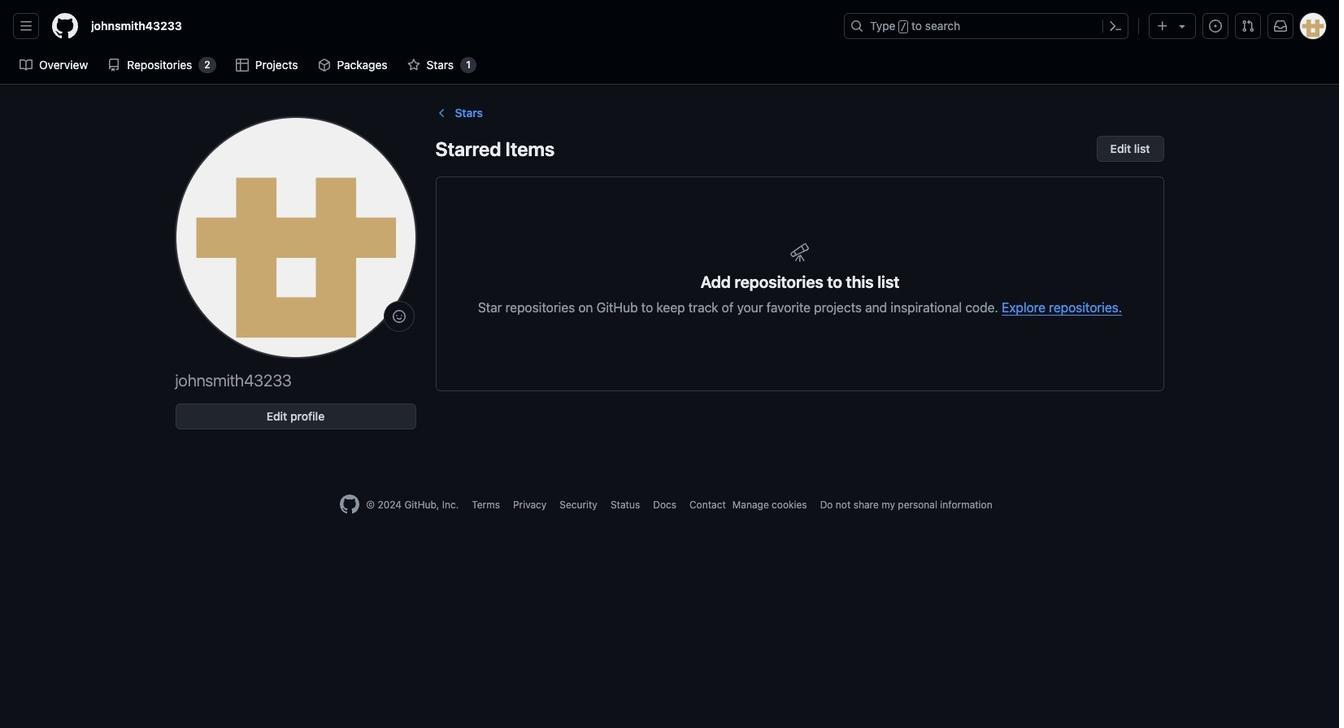 Task type: vqa. For each thing, say whether or not it's contained in the screenshot.
search image
no



Task type: describe. For each thing, give the bounding box(es) containing it.
0 vertical spatial homepage image
[[52, 13, 78, 39]]

package image
[[318, 59, 331, 72]]

book image
[[20, 59, 33, 72]]

repo image
[[108, 59, 121, 72]]

1 vertical spatial homepage image
[[340, 495, 360, 514]]



Task type: locate. For each thing, give the bounding box(es) containing it.
change your avatar image
[[175, 117, 416, 358]]

table image
[[236, 59, 249, 72]]

0 horizontal spatial homepage image
[[52, 13, 78, 39]]

chevron left image
[[436, 106, 449, 119]]

git pull request image
[[1242, 20, 1255, 33]]

smiley image
[[392, 310, 405, 323]]

issue opened image
[[1210, 20, 1223, 33]]

triangle down image
[[1176, 20, 1189, 33]]

homepage image
[[52, 13, 78, 39], [340, 495, 360, 514]]

telescope image
[[790, 242, 810, 262]]

1 horizontal spatial homepage image
[[340, 495, 360, 514]]

star image
[[407, 59, 420, 72]]

banner
[[0, 0, 1340, 85]]

command palette image
[[1110, 20, 1123, 33]]

you have no unread notifications image
[[1275, 20, 1288, 33]]



